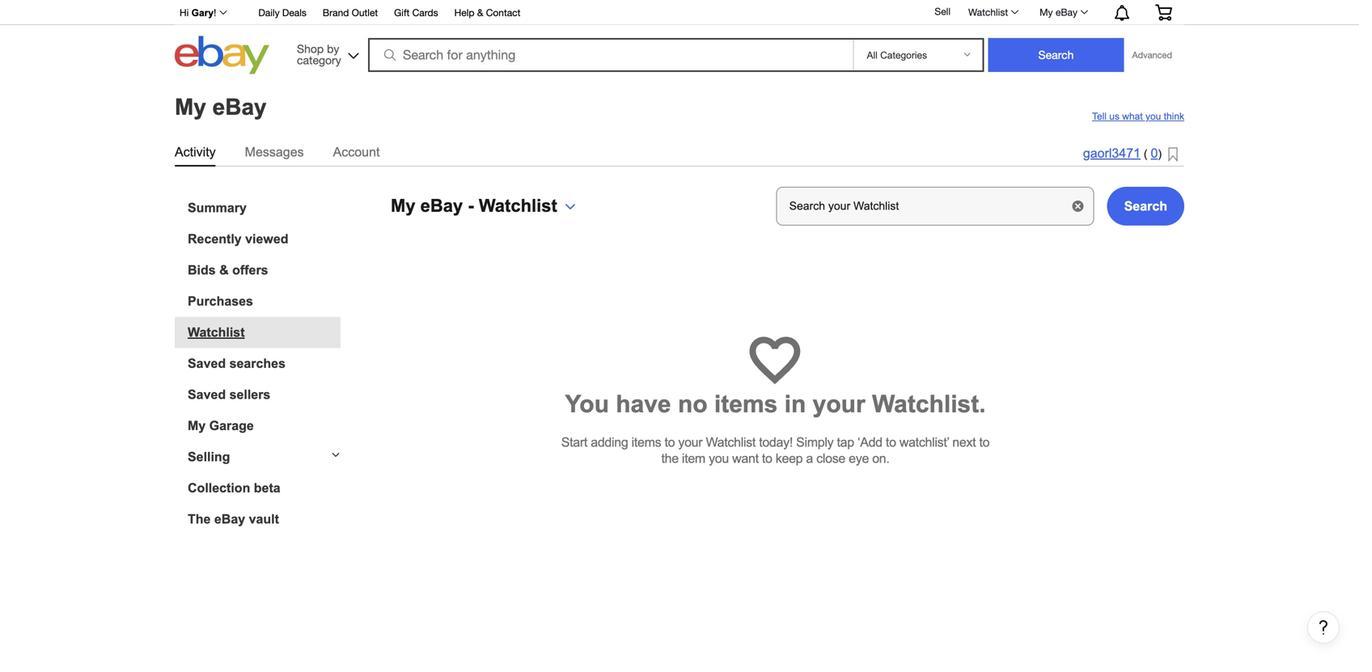 Task type: locate. For each thing, give the bounding box(es) containing it.
to right "next"
[[980, 435, 990, 450]]

1 horizontal spatial watchlist link
[[960, 2, 1026, 22]]

tap
[[837, 435, 854, 450]]

brand outlet link
[[323, 4, 378, 22]]

)
[[1158, 148, 1162, 160]]

shop
[[297, 42, 324, 55]]

daily deals
[[258, 7, 307, 18]]

outlet
[[352, 7, 378, 18]]

what
[[1123, 111, 1143, 122]]

watchlist link
[[960, 2, 1026, 22], [188, 325, 341, 340]]

0 vertical spatial &
[[477, 7, 483, 18]]

0 horizontal spatial my ebay
[[175, 94, 267, 120]]

eye
[[849, 452, 869, 466]]

& inside you have no items in your watchlist. 'main content'
[[219, 263, 229, 278]]

daily
[[258, 7, 280, 18]]

gaorl3471
[[1084, 146, 1141, 161]]

messages link
[[245, 142, 304, 163]]

watchlist inside start adding items to your watchlist today! simply tap 'add to watchlist' next to the item you want to keep a close eye on.
[[706, 435, 756, 450]]

&
[[477, 7, 483, 18], [219, 263, 229, 278]]

ebay inside 'link'
[[214, 512, 245, 527]]

1 vertical spatial items
[[632, 435, 661, 450]]

watchlist
[[969, 6, 1008, 18], [479, 196, 557, 216], [188, 325, 245, 340], [706, 435, 756, 450]]

0 vertical spatial watchlist link
[[960, 2, 1026, 22]]

selling
[[188, 450, 230, 465]]

Search for anything text field
[[371, 40, 850, 70]]

close
[[817, 452, 846, 466]]

keep
[[776, 452, 803, 466]]

my ebay link
[[1031, 2, 1096, 22]]

my ebay inside "account" navigation
[[1040, 6, 1078, 18]]

0
[[1151, 146, 1158, 161]]

ebay
[[1056, 6, 1078, 18], [213, 94, 267, 120], [421, 196, 463, 216], [214, 512, 245, 527]]

you right what
[[1146, 111, 1162, 122]]

& inside "account" navigation
[[477, 7, 483, 18]]

0 vertical spatial saved
[[188, 357, 226, 371]]

advanced
[[1133, 50, 1173, 60]]

ebay inside dropdown button
[[421, 196, 463, 216]]

2 saved from the top
[[188, 388, 226, 402]]

vault
[[249, 512, 279, 527]]

saved up the saved sellers
[[188, 357, 226, 371]]

start adding items to your watchlist today! simply tap 'add to watchlist' next to the item you want to keep a close eye on.
[[561, 435, 990, 466]]

& right help
[[477, 7, 483, 18]]

my
[[1040, 6, 1053, 18], [175, 94, 206, 120], [391, 196, 416, 216], [188, 419, 206, 433]]

you
[[565, 391, 609, 418]]

category
[[297, 53, 341, 67]]

sell
[[935, 6, 951, 17]]

watchlist up the want at right
[[706, 435, 756, 450]]

0 horizontal spatial items
[[632, 435, 661, 450]]

collection beta
[[188, 481, 281, 496]]

& right bids
[[219, 263, 229, 278]]

you
[[1146, 111, 1162, 122], [709, 452, 729, 466]]

activity
[[175, 145, 216, 159]]

the ebay vault link
[[188, 512, 341, 527]]

0 vertical spatial items
[[715, 391, 778, 418]]

saved sellers
[[188, 388, 271, 402]]

in
[[785, 391, 806, 418]]

adding
[[591, 435, 628, 450]]

None text field
[[777, 187, 1095, 226]]

0 horizontal spatial watchlist link
[[188, 325, 341, 340]]

start
[[561, 435, 588, 450]]

0 horizontal spatial your
[[678, 435, 703, 450]]

want
[[733, 452, 759, 466]]

1 vertical spatial saved
[[188, 388, 226, 402]]

watchlist right - at the left top of page
[[479, 196, 557, 216]]

brand
[[323, 7, 349, 18]]

0 horizontal spatial you
[[709, 452, 729, 466]]

saved up my garage
[[188, 388, 226, 402]]

1 horizontal spatial &
[[477, 7, 483, 18]]

your up item
[[678, 435, 703, 450]]

gift cards link
[[394, 4, 438, 22]]

advanced link
[[1125, 39, 1181, 71]]

-
[[468, 196, 474, 216]]

items right adding at the left of the page
[[632, 435, 661, 450]]

sellers
[[230, 388, 271, 402]]

!
[[214, 7, 216, 18]]

(
[[1144, 148, 1148, 160]]

1 horizontal spatial my ebay
[[1040, 6, 1078, 18]]

brand outlet
[[323, 7, 378, 18]]

saved searches link
[[188, 357, 341, 371]]

0 horizontal spatial &
[[219, 263, 229, 278]]

purchases
[[188, 294, 253, 309]]

0 vertical spatial your
[[813, 391, 866, 418]]

1 saved from the top
[[188, 357, 226, 371]]

my garage
[[188, 419, 254, 433]]

saved for saved searches
[[188, 357, 226, 371]]

1 vertical spatial &
[[219, 263, 229, 278]]

help, opens dialogs image
[[1316, 620, 1332, 636]]

help & contact link
[[455, 4, 521, 22]]

to down today!
[[762, 452, 773, 466]]

watchlist link right sell link
[[960, 2, 1026, 22]]

None submit
[[989, 38, 1125, 72]]

1 vertical spatial you
[[709, 452, 729, 466]]

1 vertical spatial your
[[678, 435, 703, 450]]

0 vertical spatial my ebay
[[1040, 6, 1078, 18]]

items up today!
[[715, 391, 778, 418]]

watchlist inside dropdown button
[[479, 196, 557, 216]]

watchlist'
[[900, 435, 949, 450]]

hi gary !
[[180, 7, 216, 18]]

messages
[[245, 145, 304, 159]]

items
[[715, 391, 778, 418], [632, 435, 661, 450]]

your up the tap
[[813, 391, 866, 418]]

to up on.
[[886, 435, 896, 450]]

search
[[1125, 199, 1168, 213]]

watchlist link down purchases link
[[188, 325, 341, 340]]

1 vertical spatial my ebay
[[175, 94, 267, 120]]

1 horizontal spatial you
[[1146, 111, 1162, 122]]

activity link
[[175, 142, 216, 163]]

recently viewed link
[[188, 232, 341, 247]]

1 horizontal spatial your
[[813, 391, 866, 418]]

saved
[[188, 357, 226, 371], [188, 388, 226, 402]]

you right item
[[709, 452, 729, 466]]

my ebay
[[1040, 6, 1078, 18], [175, 94, 267, 120]]

watchlist right sell link
[[969, 6, 1008, 18]]

1 vertical spatial watchlist link
[[188, 325, 341, 340]]

none submit inside shop by category banner
[[989, 38, 1125, 72]]

saved searches
[[188, 357, 286, 371]]

your shopping cart image
[[1155, 4, 1173, 20]]

recently viewed
[[188, 232, 289, 246]]

daily deals link
[[258, 4, 307, 22]]

gift
[[394, 7, 410, 18]]



Task type: vqa. For each thing, say whether or not it's contained in the screenshot.
left items
yes



Task type: describe. For each thing, give the bounding box(es) containing it.
bids
[[188, 263, 216, 278]]

by
[[327, 42, 339, 55]]

& for bids
[[219, 263, 229, 278]]

watchlist down purchases
[[188, 325, 245, 340]]

gaorl3471 link
[[1084, 146, 1141, 161]]

bids & offers
[[188, 263, 268, 278]]

bids & offers link
[[188, 263, 341, 278]]

cards
[[412, 7, 438, 18]]

viewed
[[245, 232, 289, 246]]

recently
[[188, 232, 242, 246]]

1 horizontal spatial items
[[715, 391, 778, 418]]

you have no items in your watchlist.
[[565, 391, 986, 418]]

your inside start adding items to your watchlist today! simply tap 'add to watchlist' next to the item you want to keep a close eye on.
[[678, 435, 703, 450]]

watchlist.
[[872, 391, 986, 418]]

my ebay - watchlist
[[391, 196, 557, 216]]

no
[[678, 391, 708, 418]]

tell
[[1093, 111, 1107, 122]]

a
[[806, 452, 813, 466]]

summary
[[188, 201, 247, 215]]

purchases link
[[188, 294, 341, 309]]

to up the
[[665, 435, 675, 450]]

saved sellers link
[[188, 388, 341, 403]]

simply
[[796, 435, 834, 450]]

shop by category banner
[[171, 0, 1185, 79]]

think
[[1164, 111, 1185, 122]]

saved for saved sellers
[[188, 388, 226, 402]]

my inside "account" navigation
[[1040, 6, 1053, 18]]

the
[[188, 512, 211, 527]]

the ebay vault
[[188, 512, 279, 527]]

garage
[[209, 419, 254, 433]]

the
[[662, 452, 679, 466]]

help
[[455, 7, 475, 18]]

tell us what you think link
[[1093, 111, 1185, 122]]

my garage link
[[188, 419, 341, 434]]

offers
[[232, 263, 268, 278]]

you have no items in your watchlist. main content
[[6, 79, 1353, 664]]

you inside start adding items to your watchlist today! simply tap 'add to watchlist' next to the item you want to keep a close eye on.
[[709, 452, 729, 466]]

none text field inside you have no items in your watchlist. 'main content'
[[777, 187, 1095, 226]]

make this page your my ebay homepage image
[[1169, 147, 1178, 163]]

watchlist inside "account" navigation
[[969, 6, 1008, 18]]

item
[[682, 452, 706, 466]]

gift cards
[[394, 7, 438, 18]]

collection
[[188, 481, 250, 496]]

account navigation
[[171, 0, 1185, 25]]

search button
[[1108, 187, 1185, 226]]

hi
[[180, 7, 189, 18]]

items inside start adding items to your watchlist today! simply tap 'add to watchlist' next to the item you want to keep a close eye on.
[[632, 435, 661, 450]]

'add
[[858, 435, 883, 450]]

on.
[[873, 452, 890, 466]]

my ebay inside you have no items in your watchlist. 'main content'
[[175, 94, 267, 120]]

us
[[1110, 111, 1120, 122]]

gaorl3471 ( 0 )
[[1084, 146, 1162, 161]]

today!
[[759, 435, 793, 450]]

shop by category button
[[290, 36, 363, 71]]

have
[[616, 391, 671, 418]]

deals
[[282, 7, 307, 18]]

gary
[[192, 7, 214, 18]]

selling button
[[175, 450, 341, 465]]

my ebay - watchlist button
[[391, 196, 577, 217]]

my inside dropdown button
[[391, 196, 416, 216]]

0 vertical spatial you
[[1146, 111, 1162, 122]]

& for help
[[477, 7, 483, 18]]

shop by category
[[297, 42, 341, 67]]

tell us what you think
[[1093, 111, 1185, 122]]

beta
[[254, 481, 281, 496]]

0 link
[[1151, 146, 1158, 161]]

next
[[953, 435, 976, 450]]

sell link
[[928, 6, 958, 17]]

searches
[[230, 357, 286, 371]]

collection beta link
[[188, 481, 341, 496]]

summary link
[[188, 201, 341, 216]]

account link
[[333, 142, 380, 163]]

help & contact
[[455, 7, 521, 18]]

contact
[[486, 7, 521, 18]]

ebay inside "account" navigation
[[1056, 6, 1078, 18]]

account
[[333, 145, 380, 159]]



